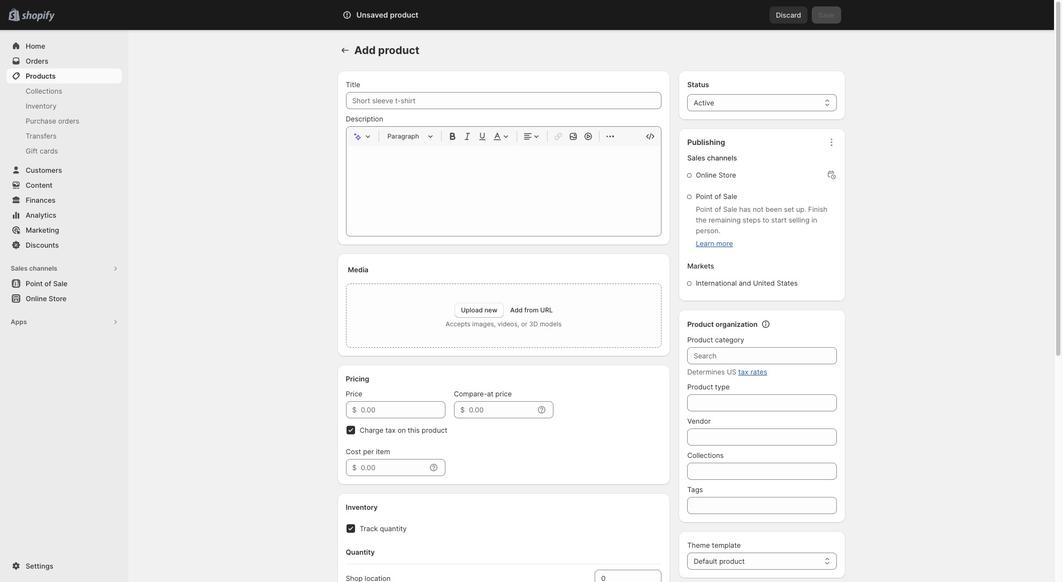 Task type: vqa. For each thing, say whether or not it's contained in the screenshot.
My Store icon
no



Task type: describe. For each thing, give the bounding box(es) containing it.
purchase
[[26, 117, 56, 125]]

point inside point of sale has not been set up. finish the remaining steps to start selling in person. learn more
[[696, 205, 713, 213]]

url
[[541, 306, 553, 314]]

organization
[[716, 320, 758, 328]]

states
[[777, 279, 798, 287]]

gift cards link
[[6, 143, 122, 158]]

finances link
[[6, 193, 122, 208]]

product for product type
[[688, 383, 713, 391]]

content
[[26, 181, 53, 189]]

discard
[[776, 11, 802, 19]]

$ for price
[[352, 406, 357, 414]]

apps
[[11, 318, 27, 326]]

default
[[694, 557, 718, 566]]

product right this
[[422, 426, 448, 434]]

0 vertical spatial point
[[696, 192, 713, 201]]

videos,
[[498, 320, 520, 328]]

set
[[784, 205, 794, 213]]

product for unsaved product
[[390, 10, 419, 19]]

markets
[[688, 262, 715, 270]]

1 horizontal spatial point of sale
[[696, 192, 738, 201]]

steps
[[743, 216, 761, 224]]

inventory inside 'link'
[[26, 102, 57, 110]]

remaining
[[709, 216, 741, 224]]

add from url
[[510, 306, 553, 314]]

category
[[715, 335, 745, 344]]

and
[[739, 279, 751, 287]]

international
[[696, 279, 737, 287]]

home link
[[6, 39, 122, 54]]

1 vertical spatial collections
[[688, 451, 724, 460]]

product type
[[688, 383, 730, 391]]

home
[[26, 42, 45, 50]]

settings
[[26, 562, 53, 570]]

search
[[390, 11, 413, 19]]

us
[[727, 368, 737, 376]]

quantity
[[346, 548, 375, 556]]

default product
[[694, 557, 745, 566]]

orders
[[58, 117, 79, 125]]

transfers
[[26, 132, 57, 140]]

price
[[496, 389, 512, 398]]

transfers link
[[6, 128, 122, 143]]

add for add from url
[[510, 306, 523, 314]]

the
[[696, 216, 707, 224]]

customers
[[26, 166, 62, 174]]

add product
[[354, 44, 420, 57]]

accepts images, videos, or 3d models
[[446, 320, 562, 328]]

Price text field
[[361, 401, 446, 418]]

discounts link
[[6, 238, 122, 253]]

from
[[525, 306, 539, 314]]

of inside "link"
[[45, 279, 51, 288]]

charge tax on this product
[[360, 426, 448, 434]]

sale inside "link"
[[53, 279, 67, 288]]

active
[[694, 98, 715, 107]]

apps button
[[6, 315, 122, 330]]

person.
[[696, 226, 721, 235]]

Compare-at price text field
[[469, 401, 534, 418]]

orders link
[[6, 54, 122, 68]]

selling
[[789, 216, 810, 224]]

unsaved product
[[357, 10, 419, 19]]

marketing link
[[6, 223, 122, 238]]

united
[[753, 279, 775, 287]]

Product type text field
[[688, 394, 837, 411]]

been
[[766, 205, 782, 213]]

product organization
[[688, 320, 758, 328]]

start
[[772, 216, 787, 224]]

at
[[487, 389, 494, 398]]

0 vertical spatial channels
[[707, 154, 737, 162]]

rates
[[751, 368, 768, 376]]

customers link
[[6, 163, 122, 178]]

Collections text field
[[688, 463, 837, 480]]

status
[[688, 80, 709, 89]]

upload
[[461, 306, 483, 314]]

point inside "link"
[[26, 279, 43, 288]]

compare-at price
[[454, 389, 512, 398]]

upload new button
[[455, 303, 504, 318]]

product category
[[688, 335, 745, 344]]

description
[[346, 114, 383, 123]]

Title text field
[[346, 92, 662, 109]]

store inside button
[[49, 294, 67, 303]]

discard button
[[770, 6, 808, 24]]

learn
[[696, 239, 715, 248]]

inventory link
[[6, 98, 122, 113]]

accepts
[[446, 320, 471, 328]]

0 vertical spatial sales
[[688, 154, 706, 162]]

Tags text field
[[688, 497, 837, 514]]

online store inside button
[[26, 294, 67, 303]]

settings link
[[6, 559, 122, 574]]

0 vertical spatial sale
[[723, 192, 738, 201]]

online inside online store link
[[26, 294, 47, 303]]

add for add product
[[354, 44, 376, 57]]

add from url button
[[510, 306, 553, 314]]

not
[[753, 205, 764, 213]]

channels inside button
[[29, 264, 57, 272]]

$ for compare-at price
[[460, 406, 465, 414]]

to
[[763, 216, 770, 224]]

search button
[[372, 6, 682, 24]]

Vendor text field
[[688, 429, 837, 446]]

0 vertical spatial tax
[[739, 368, 749, 376]]

Cost per item text field
[[361, 459, 426, 476]]

sale inside point of sale has not been set up. finish the remaining steps to start selling in person. learn more
[[723, 205, 738, 213]]

online store link
[[6, 291, 122, 306]]

products
[[26, 72, 56, 80]]

type
[[715, 383, 730, 391]]

product for add product
[[378, 44, 420, 57]]



Task type: locate. For each thing, give the bounding box(es) containing it.
0 horizontal spatial collections
[[26, 87, 62, 95]]

store
[[719, 171, 736, 179], [49, 294, 67, 303]]

or
[[521, 320, 528, 328]]

0 horizontal spatial online store
[[26, 294, 67, 303]]

save button
[[812, 6, 841, 24]]

product down template
[[720, 557, 745, 566]]

of inside point of sale has not been set up. finish the remaining steps to start selling in person. learn more
[[715, 205, 722, 213]]

2 vertical spatial product
[[688, 383, 713, 391]]

channels down discounts
[[29, 264, 57, 272]]

products link
[[6, 68, 122, 83]]

0 horizontal spatial sales channels
[[11, 264, 57, 272]]

collections down products
[[26, 87, 62, 95]]

1 vertical spatial sales
[[11, 264, 28, 272]]

inventory up "track"
[[346, 503, 378, 511]]

has
[[739, 205, 751, 213]]

inventory up purchase
[[26, 102, 57, 110]]

0 vertical spatial online store
[[696, 171, 736, 179]]

media
[[348, 265, 369, 274]]

online store button
[[0, 291, 128, 306]]

0 horizontal spatial inventory
[[26, 102, 57, 110]]

1 horizontal spatial channels
[[707, 154, 737, 162]]

1 vertical spatial sale
[[723, 205, 738, 213]]

tax
[[739, 368, 749, 376], [386, 426, 396, 434]]

0 vertical spatial add
[[354, 44, 376, 57]]

0 vertical spatial point of sale
[[696, 192, 738, 201]]

this
[[408, 426, 420, 434]]

title
[[346, 80, 360, 89]]

upload new
[[461, 306, 498, 314]]

collections link
[[6, 83, 122, 98]]

sale
[[723, 192, 738, 201], [723, 205, 738, 213], [53, 279, 67, 288]]

sales channels button
[[6, 261, 122, 276]]

1 vertical spatial add
[[510, 306, 523, 314]]

1 horizontal spatial sales channels
[[688, 154, 737, 162]]

tax left on
[[386, 426, 396, 434]]

online store down the point of sale button
[[26, 294, 67, 303]]

paragraph
[[388, 132, 419, 140]]

add
[[354, 44, 376, 57], [510, 306, 523, 314]]

point of sale
[[696, 192, 738, 201], [26, 279, 67, 288]]

product for product organization
[[688, 320, 714, 328]]

tags
[[688, 485, 703, 494]]

1 horizontal spatial sales
[[688, 154, 706, 162]]

0 horizontal spatial channels
[[29, 264, 57, 272]]

product for default product
[[720, 557, 745, 566]]

product right unsaved
[[390, 10, 419, 19]]

content link
[[6, 178, 122, 193]]

purchase orders
[[26, 117, 79, 125]]

finances
[[26, 196, 56, 204]]

online
[[696, 171, 717, 179], [26, 294, 47, 303]]

sales
[[688, 154, 706, 162], [11, 264, 28, 272]]

store down the point of sale button
[[49, 294, 67, 303]]

1 vertical spatial inventory
[[346, 503, 378, 511]]

tax right us
[[739, 368, 749, 376]]

in
[[812, 216, 818, 224]]

collections down vendor
[[688, 451, 724, 460]]

0 horizontal spatial point of sale
[[26, 279, 67, 288]]

1 vertical spatial channels
[[29, 264, 57, 272]]

orders
[[26, 57, 48, 65]]

product down search
[[378, 44, 420, 57]]

product down 'determines'
[[688, 383, 713, 391]]

0 vertical spatial online
[[696, 171, 717, 179]]

sales channels down discounts
[[11, 264, 57, 272]]

1 vertical spatial online
[[26, 294, 47, 303]]

0 vertical spatial collections
[[26, 87, 62, 95]]

point of sale link
[[6, 276, 122, 291]]

0 vertical spatial sales channels
[[688, 154, 737, 162]]

point of sale button
[[0, 276, 128, 291]]

collections
[[26, 87, 62, 95], [688, 451, 724, 460]]

sales inside button
[[11, 264, 28, 272]]

1 vertical spatial of
[[715, 205, 722, 213]]

cost
[[346, 447, 361, 456]]

0 vertical spatial product
[[688, 320, 714, 328]]

$ down cost
[[352, 463, 357, 472]]

pricing
[[346, 375, 369, 383]]

1 horizontal spatial store
[[719, 171, 736, 179]]

add left from
[[510, 306, 523, 314]]

sales channels inside button
[[11, 264, 57, 272]]

0 vertical spatial inventory
[[26, 102, 57, 110]]

0 vertical spatial store
[[719, 171, 736, 179]]

1 product from the top
[[688, 320, 714, 328]]

1 vertical spatial online store
[[26, 294, 67, 303]]

vendor
[[688, 417, 711, 425]]

theme template
[[688, 541, 741, 549]]

item
[[376, 447, 390, 456]]

2 vertical spatial sale
[[53, 279, 67, 288]]

save
[[819, 11, 835, 19]]

2 vertical spatial of
[[45, 279, 51, 288]]

point of sale up remaining
[[696, 192, 738, 201]]

1 vertical spatial tax
[[386, 426, 396, 434]]

gift cards
[[26, 147, 58, 155]]

online up apps
[[26, 294, 47, 303]]

collections inside "link"
[[26, 87, 62, 95]]

finish
[[809, 205, 828, 213]]

0 horizontal spatial online
[[26, 294, 47, 303]]

Product category text field
[[688, 347, 837, 364]]

0 horizontal spatial add
[[354, 44, 376, 57]]

$
[[352, 406, 357, 414], [460, 406, 465, 414], [352, 463, 357, 472]]

point of sale up online store button
[[26, 279, 67, 288]]

1 horizontal spatial collections
[[688, 451, 724, 460]]

0 horizontal spatial sales
[[11, 264, 28, 272]]

1 vertical spatial product
[[688, 335, 713, 344]]

product
[[688, 320, 714, 328], [688, 335, 713, 344], [688, 383, 713, 391]]

more
[[717, 239, 733, 248]]

$ down price
[[352, 406, 357, 414]]

analytics
[[26, 211, 56, 219]]

sales channels down publishing
[[688, 154, 737, 162]]

2 vertical spatial point
[[26, 279, 43, 288]]

sales down publishing
[[688, 154, 706, 162]]

1 horizontal spatial tax
[[739, 368, 749, 376]]

sales down discounts
[[11, 264, 28, 272]]

1 horizontal spatial inventory
[[346, 503, 378, 511]]

2 product from the top
[[688, 335, 713, 344]]

product down product organization
[[688, 335, 713, 344]]

price
[[346, 389, 362, 398]]

analytics link
[[6, 208, 122, 223]]

1 vertical spatial point of sale
[[26, 279, 67, 288]]

1 horizontal spatial add
[[510, 306, 523, 314]]

point of sale inside "link"
[[26, 279, 67, 288]]

per
[[363, 447, 374, 456]]

marketing
[[26, 226, 59, 234]]

template
[[712, 541, 741, 549]]

cost per item
[[346, 447, 390, 456]]

determines
[[688, 368, 725, 376]]

3 product from the top
[[688, 383, 713, 391]]

store down publishing
[[719, 171, 736, 179]]

online down publishing
[[696, 171, 717, 179]]

international and united states
[[696, 279, 798, 287]]

add up title
[[354, 44, 376, 57]]

1 vertical spatial store
[[49, 294, 67, 303]]

up.
[[796, 205, 807, 213]]

track
[[360, 524, 378, 533]]

product for product category
[[688, 335, 713, 344]]

$ down compare- at the bottom left
[[460, 406, 465, 414]]

publishing
[[688, 137, 725, 147]]

1 vertical spatial point
[[696, 205, 713, 213]]

None number field
[[595, 570, 646, 582]]

quantity
[[380, 524, 407, 533]]

0 horizontal spatial tax
[[386, 426, 396, 434]]

1 horizontal spatial online store
[[696, 171, 736, 179]]

0 vertical spatial of
[[715, 192, 722, 201]]

0 horizontal spatial store
[[49, 294, 67, 303]]

tax rates link
[[739, 368, 768, 376]]

1 vertical spatial sales channels
[[11, 264, 57, 272]]

cards
[[40, 147, 58, 155]]

$ for cost per item
[[352, 463, 357, 472]]

product up product category
[[688, 320, 714, 328]]

inventory
[[26, 102, 57, 110], [346, 503, 378, 511]]

online store down publishing
[[696, 171, 736, 179]]

channels down publishing
[[707, 154, 737, 162]]

new
[[485, 306, 498, 314]]

track quantity
[[360, 524, 407, 533]]

shopify image
[[22, 11, 55, 22]]

paragraph button
[[383, 130, 437, 143]]

of
[[715, 192, 722, 201], [715, 205, 722, 213], [45, 279, 51, 288]]

1 horizontal spatial online
[[696, 171, 717, 179]]

purchase orders link
[[6, 113, 122, 128]]



